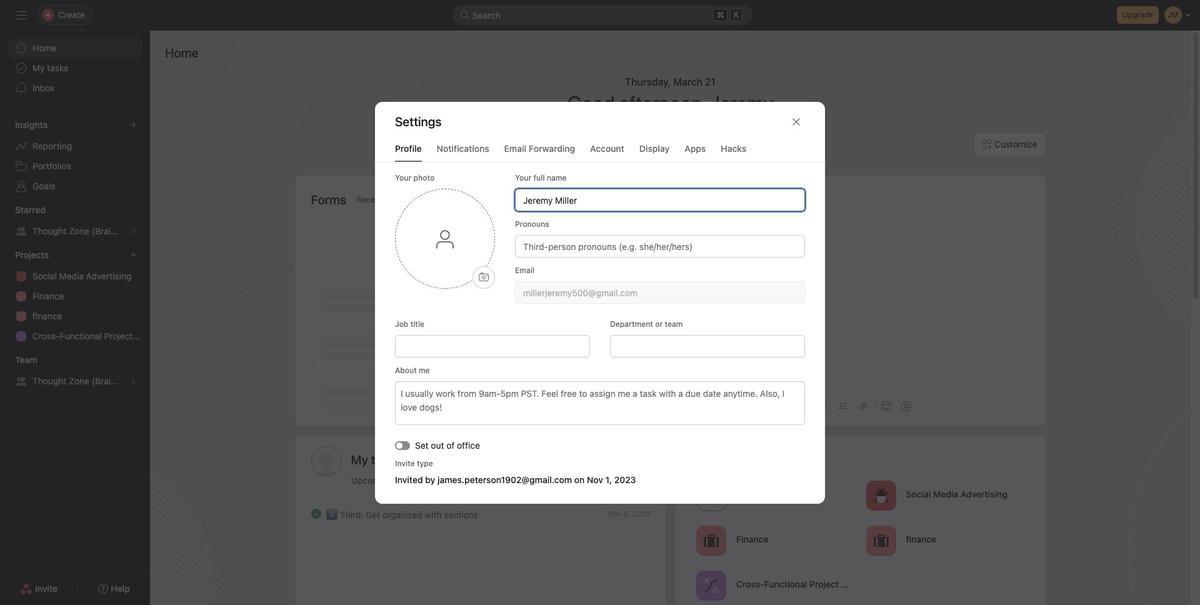 Task type: locate. For each thing, give the bounding box(es) containing it.
line_and_symbols image
[[704, 578, 719, 593]]

projects element
[[0, 244, 150, 349]]

starred element
[[0, 199, 150, 244]]

briefcase image down bug icon
[[873, 533, 888, 548]]

teams element
[[0, 349, 150, 394]]

briefcase image up the line_and_symbols icon
[[704, 533, 719, 548]]

global element
[[0, 31, 150, 106]]

list item
[[691, 476, 861, 515], [296, 503, 666, 525]]

dialog
[[375, 102, 825, 504]]

briefcase image
[[704, 533, 719, 548], [873, 533, 888, 548]]

close this dialog image
[[792, 117, 802, 127]]

1 horizontal spatial list item
[[691, 476, 861, 515]]

2 briefcase image from the left
[[873, 533, 888, 548]]

Completed checkbox
[[309, 506, 324, 521]]

None text field
[[515, 189, 805, 211], [515, 281, 805, 304], [395, 335, 590, 357], [515, 189, 805, 211], [515, 281, 805, 304], [395, 335, 590, 357]]

settings tab list
[[375, 142, 825, 162]]

0 horizontal spatial briefcase image
[[704, 533, 719, 548]]

code image
[[799, 403, 807, 410]]

switch
[[395, 441, 410, 450]]

I usually work from 9am-5pm PST. Feel free to assign me a task with a due date anytime. Also, I love dogs! text field
[[395, 381, 805, 425]]

1 horizontal spatial briefcase image
[[873, 533, 888, 548]]

None text field
[[610, 335, 805, 357]]

toolbar
[[691, 392, 1030, 420]]

add profile photo image
[[311, 446, 341, 476]]



Task type: vqa. For each thing, say whether or not it's contained in the screenshot.
'See details, Thought Zone (Brainstorm Space)' icon in the Teams element
no



Task type: describe. For each thing, give the bounding box(es) containing it.
Third-person pronouns (e.g. she/her/hers) text field
[[515, 235, 805, 257]]

upload new photo image
[[479, 272, 489, 282]]

prominent image
[[460, 10, 470, 20]]

bulleted list image
[[819, 403, 827, 410]]

at mention image
[[901, 401, 911, 411]]

0 horizontal spatial list item
[[296, 503, 666, 525]]

numbered list image
[[839, 403, 847, 410]]

insights element
[[0, 114, 150, 199]]

hide sidebar image
[[16, 10, 26, 20]]

1 briefcase image from the left
[[704, 533, 719, 548]]

bug image
[[873, 488, 888, 503]]

completed image
[[309, 506, 324, 521]]

link image
[[859, 403, 867, 410]]



